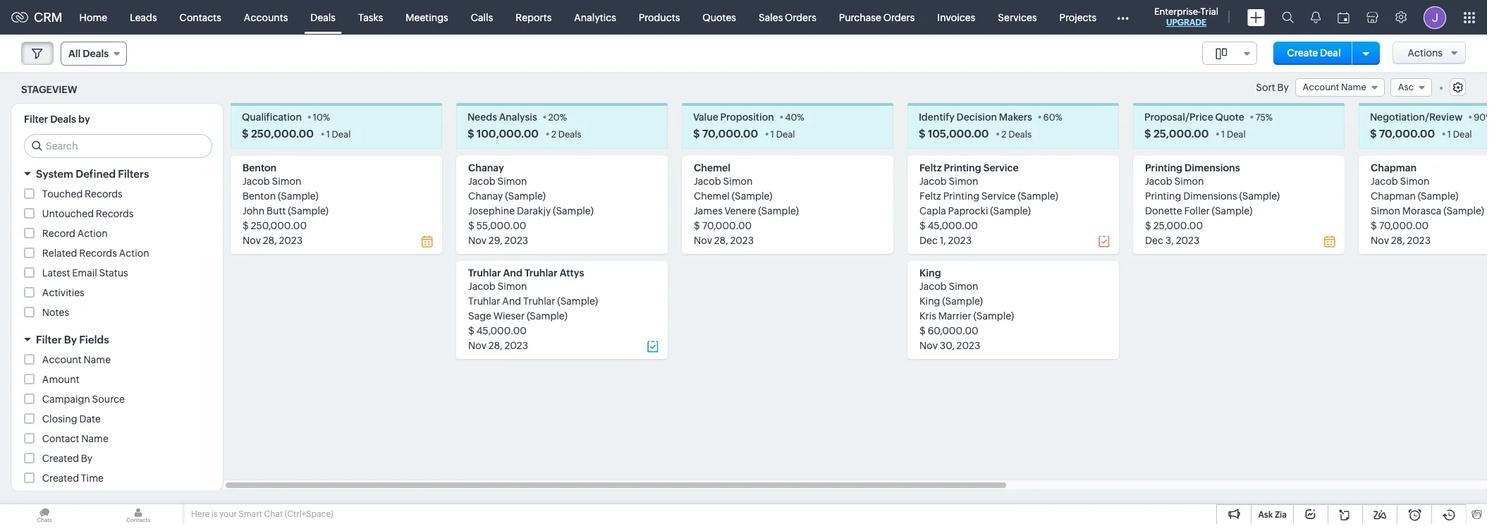 Task type: vqa. For each thing, say whether or not it's contained in the screenshot.
the "Dec" inside the Feltz Printing Service Jacob Simon Feltz Printing Service (Sample) Capla Paprocki (Sample) $ 45,000.00 Dec 1, 2023
yes



Task type: describe. For each thing, give the bounding box(es) containing it.
by for created
[[81, 453, 92, 464]]

60,000.00
[[928, 325, 979, 337]]

60 %
[[1044, 112, 1063, 123]]

records for touched
[[85, 189, 123, 200]]

campaign
[[42, 394, 90, 405]]

filter by fields button
[[11, 327, 223, 352]]

value
[[693, 112, 719, 123]]

profile element
[[1416, 0, 1455, 34]]

29,
[[489, 235, 503, 246]]

1 deal for value proposition
[[771, 129, 795, 140]]

deal for chemel (sample)
[[776, 129, 795, 140]]

your
[[219, 509, 237, 519]]

(sample) up simon morasca (sample) "link"
[[1418, 191, 1459, 202]]

1 deal for qualification
[[326, 129, 351, 140]]

by
[[78, 114, 90, 125]]

touched
[[42, 189, 83, 200]]

% for $ 105,000.00
[[1056, 112, 1063, 123]]

2023 inside chanay jacob simon chanay (sample) josephine darakjy (sample) $ 55,000.00 nov 29, 2023
[[505, 235, 528, 246]]

1 for proposal/price quote
[[1222, 129, 1225, 140]]

0 vertical spatial dimensions
[[1185, 162, 1240, 174]]

proposition
[[721, 112, 774, 123]]

jacob inside feltz printing service jacob simon feltz printing service (sample) capla paprocki (sample) $ 45,000.00 dec 1, 2023
[[920, 176, 947, 187]]

analytics
[[574, 12, 616, 23]]

leads link
[[119, 0, 168, 34]]

proposal/price quote
[[1145, 112, 1245, 123]]

28, for simon
[[1391, 235, 1405, 246]]

70,000.00 down negotiation/review
[[1380, 128, 1435, 140]]

email
[[72, 268, 97, 279]]

account name inside field
[[1303, 82, 1367, 92]]

deals inside "field"
[[83, 48, 109, 59]]

campaign source
[[42, 394, 125, 405]]

smart
[[239, 509, 262, 519]]

Asc field
[[1391, 78, 1433, 97]]

$ 70,000.00 for value proposition
[[693, 128, 758, 140]]

(sample) up capla paprocki (sample) link
[[1018, 191, 1059, 202]]

0 horizontal spatial account
[[42, 354, 82, 366]]

closing date
[[42, 414, 101, 425]]

purchase orders link
[[828, 0, 926, 34]]

20 %
[[548, 112, 567, 123]]

(sample) up the james venere (sample) link
[[732, 191, 773, 202]]

2023 inside chapman jacob simon chapman (sample) simon morasca (sample) $ 70,000.00 nov 28, 2023
[[1407, 235, 1431, 246]]

defined
[[76, 168, 116, 180]]

venere
[[725, 205, 756, 217]]

by for filter
[[64, 334, 77, 346]]

dec inside "printing dimensions jacob simon printing dimensions (sample) donette foller (sample) $ 25,000.00 dec 3, 2023"
[[1145, 235, 1164, 246]]

james
[[694, 205, 723, 217]]

2 feltz from the top
[[920, 191, 941, 202]]

decision
[[957, 112, 997, 123]]

kris marrier (sample) link
[[920, 311, 1014, 322]]

jacob inside truhlar and truhlar attys jacob simon truhlar and truhlar (sample) sage wieser (sample) $ 45,000.00 nov 28, 2023
[[468, 281, 496, 292]]

truhlar and truhlar attys jacob simon truhlar and truhlar (sample) sage wieser (sample) $ 45,000.00 nov 28, 2023
[[468, 268, 598, 351]]

all
[[68, 48, 81, 59]]

all deals
[[68, 48, 109, 59]]

makers
[[999, 112, 1033, 123]]

king link
[[920, 268, 941, 279]]

2023 inside feltz printing service jacob simon feltz printing service (sample) capla paprocki (sample) $ 45,000.00 dec 1, 2023
[[948, 235, 972, 246]]

search element
[[1274, 0, 1303, 35]]

enterprise-trial upgrade
[[1155, 6, 1219, 28]]

jacob inside the chemel jacob simon chemel (sample) james venere (sample) $ 70,000.00 nov 28, 2023
[[694, 176, 721, 187]]

home
[[79, 12, 107, 23]]

2023 inside the chemel jacob simon chemel (sample) james venere (sample) $ 70,000.00 nov 28, 2023
[[730, 235, 754, 246]]

truhlar up "truhlar and truhlar (sample)" link
[[525, 268, 558, 279]]

printing down the $ 25,000.00
[[1145, 162, 1183, 174]]

105,000.00
[[928, 128, 989, 140]]

70,000.00 down value proposition
[[702, 128, 758, 140]]

(sample) right darakjy
[[553, 205, 594, 217]]

source
[[92, 394, 125, 405]]

simon inside 'king jacob simon king (sample) kris marrier (sample) $ 60,000.00 nov 30, 2023'
[[949, 281, 979, 292]]

28, for john
[[263, 235, 277, 246]]

created time
[[42, 473, 104, 484]]

filter for filter by fields
[[36, 334, 62, 346]]

45,000.00 inside truhlar and truhlar attys jacob simon truhlar and truhlar (sample) sage wieser (sample) $ 45,000.00 nov 28, 2023
[[477, 325, 527, 337]]

$ inside chapman jacob simon chapman (sample) simon morasca (sample) $ 70,000.00 nov 28, 2023
[[1371, 220, 1377, 232]]

paprocki
[[948, 205, 988, 217]]

value proposition
[[693, 112, 774, 123]]

feltz printing service link
[[920, 162, 1019, 174]]

2 chapman from the top
[[1371, 191, 1416, 202]]

(sample) up kris marrier (sample) link
[[943, 296, 983, 307]]

$ down value
[[693, 128, 700, 140]]

morasca
[[1403, 205, 1442, 217]]

chanay jacob simon chanay (sample) josephine darakjy (sample) $ 55,000.00 nov 29, 2023
[[468, 162, 594, 246]]

sage wieser (sample) link
[[468, 311, 568, 322]]

2 chemel from the top
[[694, 191, 730, 202]]

printing dimensions jacob simon printing dimensions (sample) donette foller (sample) $ 25,000.00 dec 3, 2023
[[1145, 162, 1280, 246]]

(sample) up josephine darakjy (sample) link at the top left of page
[[505, 191, 546, 202]]

2023 inside "printing dimensions jacob simon printing dimensions (sample) donette foller (sample) $ 25,000.00 dec 3, 2023"
[[1176, 235, 1200, 246]]

% for $ 70,000.00
[[797, 112, 805, 123]]

quotes
[[703, 12, 736, 23]]

28, for james
[[714, 235, 728, 246]]

fields
[[79, 334, 109, 346]]

$ down the identify on the right of page
[[919, 128, 926, 140]]

calls
[[471, 12, 493, 23]]

king (sample) link
[[920, 296, 983, 307]]

1 for value proposition
[[771, 129, 775, 140]]

needs
[[468, 112, 497, 123]]

$ inside 'king jacob simon king (sample) kris marrier (sample) $ 60,000.00 nov 30, 2023'
[[920, 325, 926, 337]]

(ctrl+space)
[[285, 509, 333, 519]]

created by
[[42, 453, 92, 464]]

All Deals field
[[61, 42, 127, 66]]

$ 100,000.00
[[468, 128, 539, 140]]

2 king from the top
[[920, 296, 941, 307]]

simon down chapman (sample) link on the top right
[[1371, 205, 1401, 217]]

chanay (sample) link
[[468, 191, 546, 202]]

250,000.00 inside benton jacob simon benton (sample) john butt (sample) $ 250,000.00 nov 28, 2023
[[251, 220, 307, 232]]

touched records
[[42, 189, 123, 200]]

(sample) down printing dimensions (sample) link
[[1212, 205, 1253, 217]]

here is your smart chat (ctrl+space)
[[191, 509, 333, 519]]

chanay link
[[468, 162, 504, 174]]

$ down proposal/price
[[1145, 128, 1152, 140]]

100,000.00
[[477, 128, 539, 140]]

$ down needs
[[468, 128, 474, 140]]

create menu image
[[1248, 9, 1265, 26]]

quote
[[1216, 112, 1245, 123]]

signals element
[[1303, 0, 1330, 35]]

filter for filter deals by
[[24, 114, 48, 125]]

chats image
[[0, 504, 89, 524]]

products
[[639, 12, 680, 23]]

crm link
[[11, 10, 62, 25]]

2 deals for 100,000.00
[[551, 129, 582, 140]]

chat
[[264, 509, 283, 519]]

enterprise-
[[1155, 6, 1201, 17]]

0 vertical spatial service
[[984, 162, 1019, 174]]

capla
[[920, 205, 946, 217]]

$ 250,000.00
[[242, 128, 314, 140]]

1 deal for proposal/price quote
[[1222, 129, 1246, 140]]

create menu element
[[1239, 0, 1274, 34]]

(sample) down attys on the bottom left of page
[[557, 296, 598, 307]]

king jacob simon king (sample) kris marrier (sample) $ 60,000.00 nov 30, 2023
[[920, 268, 1014, 351]]

(sample) down "truhlar and truhlar (sample)" link
[[527, 311, 568, 322]]

deals left 'by'
[[50, 114, 76, 125]]

services link
[[987, 0, 1048, 34]]

simon inside feltz printing service jacob simon feltz printing service (sample) capla paprocki (sample) $ 45,000.00 dec 1, 2023
[[949, 176, 979, 187]]

purchase orders
[[839, 12, 915, 23]]

products link
[[628, 0, 691, 34]]

truhlar up the "sage wieser (sample)" link
[[523, 296, 555, 307]]

% for $ 25,000.00
[[1266, 112, 1273, 123]]

1 vertical spatial account name
[[42, 354, 111, 366]]

projects link
[[1048, 0, 1108, 34]]

nov for chapman jacob simon chapman (sample) simon morasca (sample) $ 70,000.00 nov 28, 2023
[[1371, 235, 1389, 246]]

meetings
[[406, 12, 448, 23]]

70,000.00 inside chapman jacob simon chapman (sample) simon morasca (sample) $ 70,000.00 nov 28, 2023
[[1379, 220, 1429, 232]]

date
[[79, 414, 101, 425]]

2023 inside truhlar and truhlar attys jacob simon truhlar and truhlar (sample) sage wieser (sample) $ 45,000.00 nov 28, 2023
[[505, 340, 528, 351]]

created for created by
[[42, 453, 79, 464]]

$ 70,000.00 for negotiation/review
[[1370, 128, 1435, 140]]

(sample) up john butt (sample) link
[[278, 191, 319, 202]]

analytics link
[[563, 0, 628, 34]]

foller
[[1185, 205, 1210, 217]]

$ up chapman link
[[1370, 128, 1377, 140]]

2023 inside benton jacob simon benton (sample) john butt (sample) $ 250,000.00 nov 28, 2023
[[279, 235, 303, 246]]

1 vertical spatial action
[[119, 248, 149, 259]]

simon inside chanay jacob simon chanay (sample) josephine darakjy (sample) $ 55,000.00 nov 29, 2023
[[498, 176, 527, 187]]

invoices
[[938, 12, 976, 23]]

proposal/price
[[1145, 112, 1214, 123]]

account inside account name field
[[1303, 82, 1340, 92]]

reports
[[516, 12, 552, 23]]

chapman jacob simon chapman (sample) simon morasca (sample) $ 70,000.00 nov 28, 2023
[[1371, 162, 1485, 246]]

truhlar down 29,
[[468, 268, 501, 279]]

60
[[1044, 112, 1056, 123]]

nov inside truhlar and truhlar attys jacob simon truhlar and truhlar (sample) sage wieser (sample) $ 45,000.00 nov 28, 2023
[[468, 340, 487, 351]]

printing down 105,000.00
[[944, 162, 982, 174]]

system
[[36, 168, 73, 180]]

nov for benton jacob simon benton (sample) john butt (sample) $ 250,000.00 nov 28, 2023
[[243, 235, 261, 246]]

create
[[1288, 47, 1319, 59]]

projects
[[1060, 12, 1097, 23]]

jacob inside 'king jacob simon king (sample) kris marrier (sample) $ 60,000.00 nov 30, 2023'
[[920, 281, 947, 292]]

untouched records
[[42, 208, 134, 220]]

simon inside "printing dimensions jacob simon printing dimensions (sample) donette foller (sample) $ 25,000.00 dec 3, 2023"
[[1175, 176, 1204, 187]]

contacts image
[[94, 504, 183, 524]]

accounts
[[244, 12, 288, 23]]

contact
[[42, 433, 79, 445]]

truhlar up sage
[[468, 296, 500, 307]]

jacob inside chanay jacob simon chanay (sample) josephine darakjy (sample) $ 55,000.00 nov 29, 2023
[[468, 176, 496, 187]]

zia
[[1275, 510, 1287, 520]]



Task type: locate. For each thing, give the bounding box(es) containing it.
chapman up chapman (sample) link on the top right
[[1371, 162, 1417, 174]]

2 deals for 105,000.00
[[1002, 129, 1032, 140]]

$ 70,000.00 down value proposition
[[693, 128, 758, 140]]

needs analysis
[[468, 112, 537, 123]]

dec inside feltz printing service jacob simon feltz printing service (sample) capla paprocki (sample) $ 45,000.00 dec 1, 2023
[[920, 235, 938, 246]]

1 vertical spatial king
[[920, 296, 941, 307]]

45,000.00 up 1,
[[928, 220, 978, 232]]

0 vertical spatial and
[[503, 268, 523, 279]]

$ down the 'qualification'
[[242, 128, 249, 140]]

chemel
[[694, 162, 731, 174], [694, 191, 730, 202]]

1 horizontal spatial orders
[[884, 12, 915, 23]]

nov inside benton jacob simon benton (sample) john butt (sample) $ 250,000.00 nov 28, 2023
[[243, 235, 261, 246]]

nov inside 'king jacob simon king (sample) kris marrier (sample) $ 60,000.00 nov 30, 2023'
[[920, 340, 938, 351]]

28, down james in the top left of the page
[[714, 235, 728, 246]]

2 benton from the top
[[243, 191, 276, 202]]

(sample) right the marrier
[[974, 311, 1014, 322]]

notes
[[42, 307, 69, 318]]

3 1 deal from the left
[[1222, 129, 1246, 140]]

$ inside truhlar and truhlar attys jacob simon truhlar and truhlar (sample) sage wieser (sample) $ 45,000.00 nov 28, 2023
[[468, 325, 475, 337]]

tasks
[[358, 12, 383, 23]]

james venere (sample) link
[[694, 205, 799, 217]]

40
[[785, 112, 797, 123]]

and up wieser
[[502, 296, 521, 307]]

jacob inside "printing dimensions jacob simon printing dimensions (sample) donette foller (sample) $ 25,000.00 dec 3, 2023"
[[1145, 176, 1173, 187]]

0 vertical spatial records
[[85, 189, 123, 200]]

by inside dropdown button
[[64, 334, 77, 346]]

service up capla paprocki (sample) link
[[982, 191, 1016, 202]]

28, down wieser
[[489, 340, 503, 351]]

nov down james in the top left of the page
[[694, 235, 712, 246]]

printing up paprocki
[[943, 191, 980, 202]]

truhlar and truhlar (sample) link
[[468, 296, 598, 307]]

0 horizontal spatial 2
[[551, 129, 557, 140]]

1 down quote
[[1222, 129, 1225, 140]]

simon up chapman (sample) link on the top right
[[1400, 176, 1430, 187]]

profile image
[[1424, 6, 1447, 29]]

butt
[[267, 205, 286, 217]]

1 $ 70,000.00 from the left
[[693, 128, 758, 140]]

search image
[[1282, 11, 1294, 23]]

1 for negotiation/review
[[1448, 129, 1452, 140]]

nov for chanay jacob simon chanay (sample) josephine darakjy (sample) $ 55,000.00 nov 29, 2023
[[468, 235, 487, 246]]

1 for qualification
[[326, 129, 330, 140]]

$
[[242, 128, 249, 140], [468, 128, 474, 140], [693, 128, 700, 140], [919, 128, 926, 140], [1145, 128, 1152, 140], [1370, 128, 1377, 140], [243, 220, 249, 232], [468, 220, 475, 232], [694, 220, 700, 232], [920, 220, 926, 232], [1145, 220, 1152, 232], [1371, 220, 1377, 232], [468, 325, 475, 337], [920, 325, 926, 337]]

orders
[[785, 12, 817, 23], [884, 12, 915, 23]]

28, inside chapman jacob simon chapman (sample) simon morasca (sample) $ 70,000.00 nov 28, 2023
[[1391, 235, 1405, 246]]

28, inside benton jacob simon benton (sample) john butt (sample) $ 250,000.00 nov 28, 2023
[[263, 235, 277, 246]]

2023 right 30,
[[957, 340, 981, 351]]

250,000.00 down the 'qualification'
[[251, 128, 314, 140]]

25,000.00 up 3,
[[1154, 220, 1203, 232]]

accounts link
[[233, 0, 299, 34]]

2 25,000.00 from the top
[[1154, 220, 1203, 232]]

created for created time
[[42, 473, 79, 484]]

john
[[243, 205, 265, 217]]

1 king from the top
[[920, 268, 941, 279]]

0 horizontal spatial $ 70,000.00
[[693, 128, 758, 140]]

deal inside button
[[1320, 47, 1341, 59]]

$ down kris
[[920, 325, 926, 337]]

1 feltz from the top
[[920, 162, 942, 174]]

filter down stageview
[[24, 114, 48, 125]]

purchase
[[839, 12, 882, 23]]

records for related
[[79, 248, 117, 259]]

simon down truhlar and truhlar attys link
[[498, 281, 527, 292]]

king
[[920, 268, 941, 279], [920, 296, 941, 307]]

jacob
[[243, 176, 270, 187], [468, 176, 496, 187], [694, 176, 721, 187], [920, 176, 947, 187], [1145, 176, 1173, 187], [1371, 176, 1398, 187], [468, 281, 496, 292], [920, 281, 947, 292]]

$ 70,000.00
[[693, 128, 758, 140], [1370, 128, 1435, 140]]

1 horizontal spatial account
[[1303, 82, 1340, 92]]

1 vertical spatial records
[[96, 208, 134, 220]]

deal for printing dimensions (sample)
[[1227, 129, 1246, 140]]

70,000.00 down venere
[[702, 220, 752, 232]]

ask zia
[[1259, 510, 1287, 520]]

home link
[[68, 0, 119, 34]]

0 horizontal spatial by
[[64, 334, 77, 346]]

nov inside the chemel jacob simon chemel (sample) james venere (sample) $ 70,000.00 nov 28, 2023
[[694, 235, 712, 246]]

2 $ 70,000.00 from the left
[[1370, 128, 1435, 140]]

1 horizontal spatial $ 70,000.00
[[1370, 128, 1435, 140]]

2023 down john butt (sample) link
[[279, 235, 303, 246]]

1 deal for negotiation/review
[[1448, 129, 1472, 140]]

simon up benton (sample) link
[[272, 176, 302, 187]]

0 vertical spatial chemel
[[694, 162, 731, 174]]

deals inside 'link'
[[311, 12, 336, 23]]

2 vertical spatial records
[[79, 248, 117, 259]]

analysis
[[499, 112, 537, 123]]

0 vertical spatial filter
[[24, 114, 48, 125]]

2 for $ 100,000.00
[[551, 129, 557, 140]]

None field
[[1202, 42, 1257, 65]]

5 % from the left
[[1266, 112, 1273, 123]]

printing up donette
[[1145, 191, 1182, 202]]

1 dec from the left
[[920, 235, 938, 246]]

25,000.00 down proposal/price
[[1154, 128, 1209, 140]]

2 deals down 20 %
[[551, 129, 582, 140]]

1 vertical spatial 45,000.00
[[477, 325, 527, 337]]

% right the 'qualification'
[[323, 112, 330, 123]]

2 horizontal spatial by
[[1278, 82, 1289, 93]]

chemel link
[[694, 162, 731, 174]]

1 vertical spatial 25,000.00
[[1154, 220, 1203, 232]]

2 vertical spatial name
[[81, 433, 108, 445]]

0 horizontal spatial action
[[77, 228, 108, 239]]

28, down butt
[[263, 235, 277, 246]]

1 horizontal spatial action
[[119, 248, 149, 259]]

records up latest email status
[[79, 248, 117, 259]]

donette foller (sample) link
[[1145, 205, 1253, 217]]

1 chemel from the top
[[694, 162, 731, 174]]

by up time
[[81, 453, 92, 464]]

0 horizontal spatial orders
[[785, 12, 817, 23]]

1 vertical spatial chanay
[[468, 191, 503, 202]]

1 vertical spatial and
[[502, 296, 521, 307]]

name inside field
[[1342, 82, 1367, 92]]

0 vertical spatial feltz
[[920, 162, 942, 174]]

stageview
[[21, 84, 77, 95]]

1
[[326, 129, 330, 140], [771, 129, 775, 140], [1222, 129, 1225, 140], [1448, 129, 1452, 140]]

2 2 deals from the left
[[1002, 129, 1032, 140]]

1 benton from the top
[[243, 162, 277, 174]]

1 deal down negotiation/review
[[1448, 129, 1472, 140]]

1 orders from the left
[[785, 12, 817, 23]]

1 created from the top
[[42, 453, 79, 464]]

0 vertical spatial benton
[[243, 162, 277, 174]]

1 vertical spatial chemel
[[694, 191, 730, 202]]

1 vertical spatial feltz
[[920, 191, 941, 202]]

2 down 20
[[551, 129, 557, 140]]

2 vertical spatial by
[[81, 453, 92, 464]]

45,000.00 inside feltz printing service jacob simon feltz printing service (sample) capla paprocki (sample) $ 45,000.00 dec 1, 2023
[[928, 220, 978, 232]]

identify
[[919, 112, 955, 123]]

75 %
[[1256, 112, 1273, 123]]

70,000.00 down morasca
[[1379, 220, 1429, 232]]

simon inside benton jacob simon benton (sample) john butt (sample) $ 250,000.00 nov 28, 2023
[[272, 176, 302, 187]]

2 dec from the left
[[1145, 235, 1164, 246]]

0 vertical spatial 250,000.00
[[251, 128, 314, 140]]

deals down 20 %
[[558, 129, 582, 140]]

0 vertical spatial chapman
[[1371, 162, 1417, 174]]

chanay up chanay (sample) link
[[468, 162, 504, 174]]

latest email status
[[42, 268, 128, 279]]

services
[[998, 12, 1037, 23]]

1 2 from the left
[[551, 129, 557, 140]]

dec left 1,
[[920, 235, 938, 246]]

0 vertical spatial king
[[920, 268, 941, 279]]

related records action
[[42, 248, 149, 259]]

simon down feltz printing service "link"
[[949, 176, 979, 187]]

2 deals down makers
[[1002, 129, 1032, 140]]

1 deal down the 10 %
[[326, 129, 351, 140]]

trial
[[1201, 6, 1219, 17]]

records down "defined"
[[85, 189, 123, 200]]

jacob down king link
[[920, 281, 947, 292]]

simon morasca (sample) link
[[1371, 205, 1485, 217]]

kris
[[920, 311, 937, 322]]

records down touched records
[[96, 208, 134, 220]]

1 deal
[[326, 129, 351, 140], [771, 129, 795, 140], [1222, 129, 1246, 140], [1448, 129, 1472, 140]]

1 vertical spatial service
[[982, 191, 1016, 202]]

0 horizontal spatial dec
[[920, 235, 938, 246]]

$ inside "printing dimensions jacob simon printing dimensions (sample) donette foller (sample) $ 25,000.00 dec 3, 2023"
[[1145, 220, 1152, 232]]

name left asc
[[1342, 82, 1367, 92]]

contact name
[[42, 433, 108, 445]]

0 vertical spatial name
[[1342, 82, 1367, 92]]

2 orders from the left
[[884, 12, 915, 23]]

(sample) right morasca
[[1444, 205, 1485, 217]]

75
[[1256, 112, 1266, 123]]

by for sort
[[1278, 82, 1289, 93]]

28, inside truhlar and truhlar attys jacob simon truhlar and truhlar (sample) sage wieser (sample) $ 45,000.00 nov 28, 2023
[[489, 340, 503, 351]]

1,
[[940, 235, 946, 246]]

2 2 from the left
[[1002, 129, 1007, 140]]

(sample) right venere
[[758, 205, 799, 217]]

simon
[[272, 176, 302, 187], [498, 176, 527, 187], [723, 176, 753, 187], [949, 176, 979, 187], [1175, 176, 1204, 187], [1400, 176, 1430, 187], [1371, 205, 1401, 217], [498, 281, 527, 292], [949, 281, 979, 292]]

1 deal down quote
[[1222, 129, 1246, 140]]

wieser
[[494, 311, 525, 322]]

3 % from the left
[[797, 112, 805, 123]]

1 chanay from the top
[[468, 162, 504, 174]]

deal for john butt (sample)
[[332, 129, 351, 140]]

created
[[42, 453, 79, 464], [42, 473, 79, 484]]

account up amount
[[42, 354, 82, 366]]

1 horizontal spatial 2
[[1002, 129, 1007, 140]]

chapman (sample) link
[[1371, 191, 1459, 202]]

$ down josephine
[[468, 220, 475, 232]]

$ 105,000.00
[[919, 128, 989, 140]]

1 horizontal spatial dec
[[1145, 235, 1164, 246]]

nov inside chapman jacob simon chapman (sample) simon morasca (sample) $ 70,000.00 nov 28, 2023
[[1371, 235, 1389, 246]]

% for $ 250,000.00
[[323, 112, 330, 123]]

printing dimensions (sample) link
[[1145, 191, 1280, 202]]

(sample) up donette foller (sample) link
[[1240, 191, 1280, 202]]

1 horizontal spatial account name
[[1303, 82, 1367, 92]]

calendar image
[[1338, 12, 1350, 23]]

jacob up capla
[[920, 176, 947, 187]]

1 horizontal spatial 45,000.00
[[928, 220, 978, 232]]

nov left 29,
[[468, 235, 487, 246]]

simon inside truhlar and truhlar attys jacob simon truhlar and truhlar (sample) sage wieser (sample) $ 45,000.00 nov 28, 2023
[[498, 281, 527, 292]]

70,000.00 inside the chemel jacob simon chemel (sample) james venere (sample) $ 70,000.00 nov 28, 2023
[[702, 220, 752, 232]]

simon inside the chemel jacob simon chemel (sample) james venere (sample) $ 70,000.00 nov 28, 2023
[[723, 176, 753, 187]]

Other Modules field
[[1108, 6, 1139, 29]]

jacob up donette
[[1145, 176, 1173, 187]]

2 created from the top
[[42, 473, 79, 484]]

calls link
[[460, 0, 505, 34]]

sort
[[1256, 82, 1276, 93]]

4 % from the left
[[1056, 112, 1063, 123]]

deals right all
[[83, 48, 109, 59]]

jacob inside benton jacob simon benton (sample) john butt (sample) $ 250,000.00 nov 28, 2023
[[243, 176, 270, 187]]

(sample) down benton (sample) link
[[288, 205, 329, 217]]

0 vertical spatial account
[[1303, 82, 1340, 92]]

2023 inside 'king jacob simon king (sample) kris marrier (sample) $ 60,000.00 nov 30, 2023'
[[957, 340, 981, 351]]

2023 down morasca
[[1407, 235, 1431, 246]]

orders for purchase orders
[[884, 12, 915, 23]]

record
[[42, 228, 75, 239]]

orders for sales orders
[[785, 12, 817, 23]]

28, inside the chemel jacob simon chemel (sample) james venere (sample) $ 70,000.00 nov 28, 2023
[[714, 235, 728, 246]]

benton up benton (sample) link
[[243, 162, 277, 174]]

25,000.00
[[1154, 128, 1209, 140], [1154, 220, 1203, 232]]

nov for king jacob simon king (sample) kris marrier (sample) $ 60,000.00 nov 30, 2023
[[920, 340, 938, 351]]

0 vertical spatial action
[[77, 228, 108, 239]]

$ down sage
[[468, 325, 475, 337]]

1 25,000.00 from the top
[[1154, 128, 1209, 140]]

and
[[503, 268, 523, 279], [502, 296, 521, 307]]

25,000.00 inside "printing dimensions jacob simon printing dimensions (sample) donette foller (sample) $ 25,000.00 dec 3, 2023"
[[1154, 220, 1203, 232]]

chemel up chemel (sample) link
[[694, 162, 731, 174]]

nov inside chanay jacob simon chanay (sample) josephine darakjy (sample) $ 55,000.00 nov 29, 2023
[[468, 235, 487, 246]]

feltz down $ 105,000.00
[[920, 162, 942, 174]]

filter
[[24, 114, 48, 125], [36, 334, 62, 346]]

deals down makers
[[1009, 129, 1032, 140]]

dimensions up donette foller (sample) link
[[1184, 191, 1238, 202]]

10 %
[[313, 112, 330, 123]]

1 vertical spatial benton
[[243, 191, 276, 202]]

$ inside the chemel jacob simon chemel (sample) james venere (sample) $ 70,000.00 nov 28, 2023
[[694, 220, 700, 232]]

$ 70,000.00 down negotiation/review
[[1370, 128, 1435, 140]]

benton (sample) link
[[243, 191, 319, 202]]

orders right 'purchase'
[[884, 12, 915, 23]]

% for $ 100,000.00
[[560, 112, 567, 123]]

%
[[323, 112, 330, 123], [560, 112, 567, 123], [797, 112, 805, 123], [1056, 112, 1063, 123], [1266, 112, 1273, 123]]

action
[[77, 228, 108, 239], [119, 248, 149, 259]]

simon up chanay (sample) link
[[498, 176, 527, 187]]

0 vertical spatial chanay
[[468, 162, 504, 174]]

1 vertical spatial filter
[[36, 334, 62, 346]]

0 vertical spatial created
[[42, 453, 79, 464]]

orders right sales
[[785, 12, 817, 23]]

0 horizontal spatial account name
[[42, 354, 111, 366]]

4 1 from the left
[[1448, 129, 1452, 140]]

sales orders
[[759, 12, 817, 23]]

0 vertical spatial 45,000.00
[[928, 220, 978, 232]]

jacob down the chemel link
[[694, 176, 721, 187]]

created down the contact
[[42, 453, 79, 464]]

records for untouched
[[96, 208, 134, 220]]

$ 25,000.00
[[1145, 128, 1209, 140]]

account
[[1303, 82, 1340, 92], [42, 354, 82, 366]]

1 vertical spatial created
[[42, 473, 79, 484]]

untouched
[[42, 208, 94, 220]]

tasks link
[[347, 0, 394, 34]]

leads
[[130, 12, 157, 23]]

1 horizontal spatial 2 deals
[[1002, 129, 1032, 140]]

benton jacob simon benton (sample) john butt (sample) $ 250,000.00 nov 28, 2023
[[243, 162, 329, 246]]

$ down chapman (sample) link on the top right
[[1371, 220, 1377, 232]]

time
[[81, 473, 104, 484]]

3,
[[1166, 235, 1174, 246]]

(sample)
[[278, 191, 319, 202], [505, 191, 546, 202], [732, 191, 773, 202], [1018, 191, 1059, 202], [1240, 191, 1280, 202], [1418, 191, 1459, 202], [288, 205, 329, 217], [553, 205, 594, 217], [758, 205, 799, 217], [990, 205, 1031, 217], [1212, 205, 1253, 217], [1444, 205, 1485, 217], [557, 296, 598, 307], [943, 296, 983, 307], [527, 311, 568, 322], [974, 311, 1014, 322]]

nov down simon morasca (sample) "link"
[[1371, 235, 1389, 246]]

deal down quote
[[1227, 129, 1246, 140]]

feltz
[[920, 162, 942, 174], [920, 191, 941, 202]]

1 chapman from the top
[[1371, 162, 1417, 174]]

(sample) down feltz printing service (sample) link on the right top
[[990, 205, 1031, 217]]

account down create deal button
[[1303, 82, 1340, 92]]

created down created by
[[42, 473, 79, 484]]

28, down morasca
[[1391, 235, 1405, 246]]

here
[[191, 509, 210, 519]]

$ inside benton jacob simon benton (sample) john butt (sample) $ 250,000.00 nov 28, 2023
[[243, 220, 249, 232]]

filter deals by
[[24, 114, 90, 125]]

2 1 from the left
[[771, 129, 775, 140]]

jacob inside chapman jacob simon chapman (sample) simon morasca (sample) $ 70,000.00 nov 28, 2023
[[1371, 176, 1398, 187]]

1 vertical spatial name
[[84, 354, 111, 366]]

1 vertical spatial 250,000.00
[[251, 220, 307, 232]]

0 vertical spatial by
[[1278, 82, 1289, 93]]

4 1 deal from the left
[[1448, 129, 1472, 140]]

deal right create
[[1320, 47, 1341, 59]]

2 down makers
[[1002, 129, 1007, 140]]

1 vertical spatial account
[[42, 354, 82, 366]]

2 1 deal from the left
[[771, 129, 795, 140]]

2 chanay from the top
[[468, 191, 503, 202]]

1 250,000.00 from the top
[[251, 128, 314, 140]]

printing
[[944, 162, 982, 174], [1145, 162, 1183, 174], [943, 191, 980, 202], [1145, 191, 1182, 202]]

1 1 deal from the left
[[326, 129, 351, 140]]

reports link
[[505, 0, 563, 34]]

create deal
[[1288, 47, 1341, 59]]

0 horizontal spatial 45,000.00
[[477, 325, 527, 337]]

1 % from the left
[[323, 112, 330, 123]]

3 1 from the left
[[1222, 129, 1225, 140]]

1 vertical spatial chapman
[[1371, 191, 1416, 202]]

1 down the 10 %
[[326, 129, 330, 140]]

size image
[[1216, 47, 1227, 60]]

1 2 deals from the left
[[551, 129, 582, 140]]

service
[[984, 162, 1019, 174], [982, 191, 1016, 202]]

1 1 from the left
[[326, 129, 330, 140]]

filter inside filter by fields dropdown button
[[36, 334, 62, 346]]

$ inside feltz printing service jacob simon feltz printing service (sample) capla paprocki (sample) $ 45,000.00 dec 1, 2023
[[920, 220, 926, 232]]

2 250,000.00 from the top
[[251, 220, 307, 232]]

nov for chemel jacob simon chemel (sample) james venere (sample) $ 70,000.00 nov 28, 2023
[[694, 235, 712, 246]]

0 vertical spatial account name
[[1303, 82, 1367, 92]]

45,000.00 down wieser
[[477, 325, 527, 337]]

Search text field
[[25, 135, 212, 157]]

0 vertical spatial 25,000.00
[[1154, 128, 1209, 140]]

1 horizontal spatial by
[[81, 453, 92, 464]]

jacob down benton link
[[243, 176, 270, 187]]

system defined filters
[[36, 168, 149, 180]]

status
[[99, 268, 128, 279]]

% right makers
[[1056, 112, 1063, 123]]

dec
[[920, 235, 938, 246], [1145, 235, 1164, 246]]

$ down capla
[[920, 220, 926, 232]]

service up feltz printing service (sample) link on the right top
[[984, 162, 1019, 174]]

Account Name field
[[1295, 78, 1385, 97]]

2 % from the left
[[560, 112, 567, 123]]

2023 down the "sage wieser (sample)" link
[[505, 340, 528, 351]]

1 vertical spatial by
[[64, 334, 77, 346]]

signals image
[[1311, 11, 1321, 23]]

nov down sage
[[468, 340, 487, 351]]

simon up chemel (sample) link
[[723, 176, 753, 187]]

55,000.00
[[477, 220, 526, 232]]

deal for simon morasca (sample)
[[1453, 129, 1472, 140]]

2 for $ 105,000.00
[[1002, 129, 1007, 140]]

$ down donette
[[1145, 220, 1152, 232]]

1 down negotiation/review
[[1448, 129, 1452, 140]]

2023 right 29,
[[505, 235, 528, 246]]

deal down 40
[[776, 129, 795, 140]]

chapman link
[[1371, 162, 1417, 174]]

0 horizontal spatial 2 deals
[[551, 129, 582, 140]]

$ inside chanay jacob simon chanay (sample) josephine darakjy (sample) $ 55,000.00 nov 29, 2023
[[468, 220, 475, 232]]

benton up john
[[243, 191, 276, 202]]

amount
[[42, 374, 79, 385]]

70,000.00
[[702, 128, 758, 140], [1380, 128, 1435, 140], [702, 220, 752, 232], [1379, 220, 1429, 232]]

1 vertical spatial dimensions
[[1184, 191, 1238, 202]]



